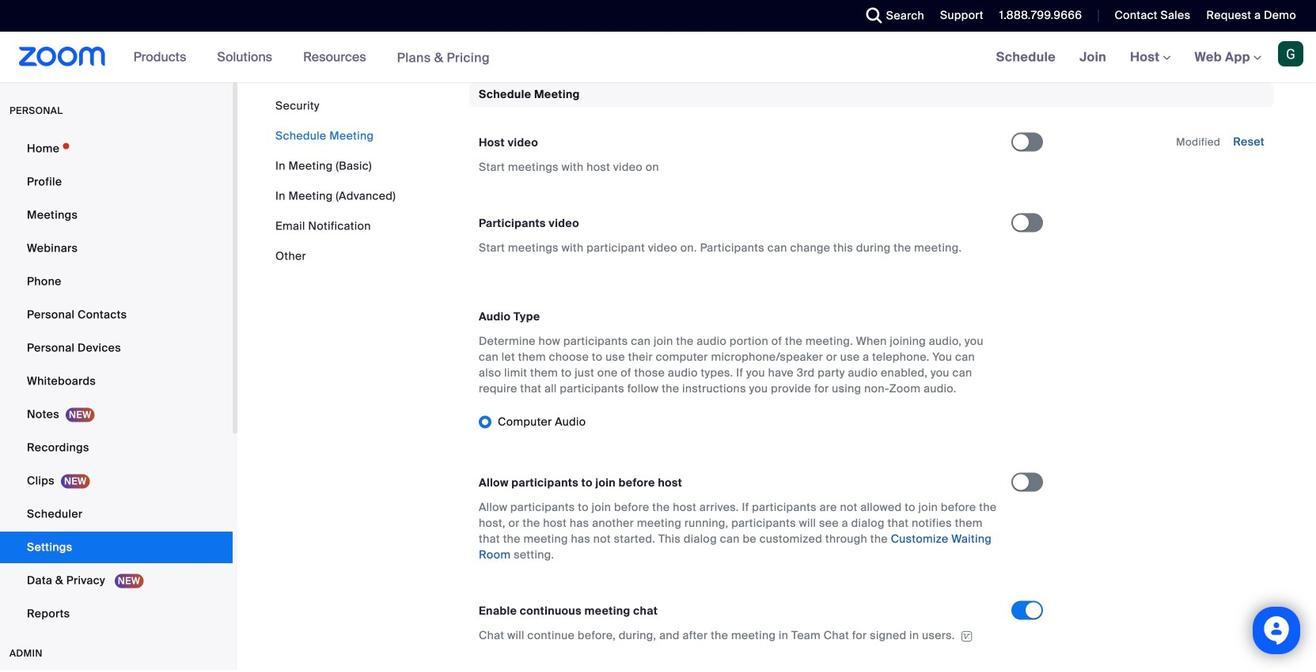 Task type: describe. For each thing, give the bounding box(es) containing it.
meetings navigation
[[984, 32, 1316, 84]]

personal menu menu
[[0, 133, 233, 632]]

zoom logo image
[[19, 47, 106, 66]]

schedule meeting element
[[469, 82, 1274, 670]]

profile picture image
[[1278, 41, 1304, 66]]



Task type: locate. For each thing, give the bounding box(es) containing it.
banner
[[0, 32, 1316, 84]]

product information navigation
[[122, 32, 502, 84]]

menu bar
[[275, 98, 396, 264]]



Task type: vqa. For each thing, say whether or not it's contained in the screenshot.
Zoom Logo
yes



